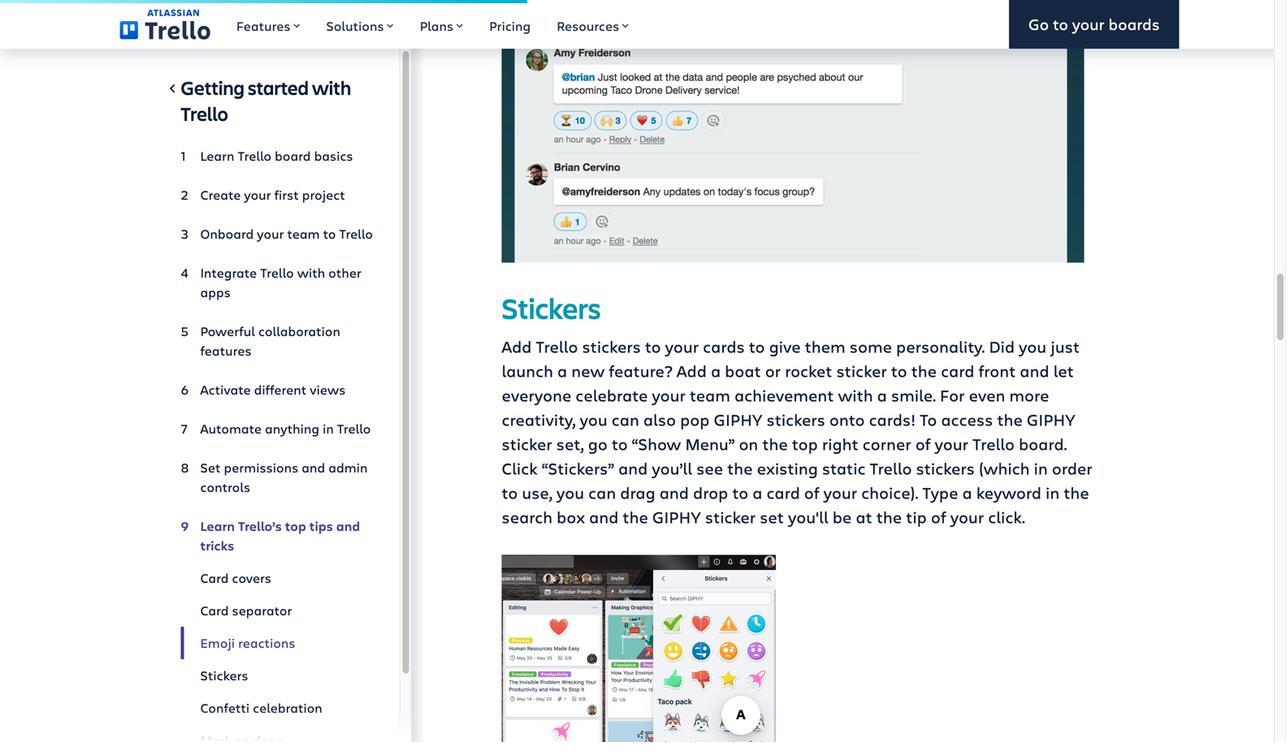 Task type: locate. For each thing, give the bounding box(es) containing it.
onboard your team to trello
[[200, 225, 373, 243]]

corner
[[863, 433, 912, 455]]

1 vertical spatial stickers
[[200, 667, 248, 685]]

tips
[[309, 518, 333, 535]]

0 vertical spatial sticker
[[837, 360, 887, 382]]

project
[[302, 186, 345, 204]]

your up be
[[824, 482, 857, 504]]

0 vertical spatial card
[[200, 570, 229, 587]]

other
[[329, 264, 362, 282]]

and
[[1020, 360, 1050, 382], [618, 457, 648, 479], [302, 459, 325, 477], [660, 482, 689, 504], [589, 506, 619, 528], [336, 518, 360, 535]]

stickers inside "link"
[[200, 667, 248, 685]]

1 horizontal spatial stickers
[[767, 409, 826, 431]]

card inside card covers link
[[200, 570, 229, 587]]

giphy up board.
[[1027, 409, 1076, 431]]

team down first
[[287, 225, 320, 243]]

1 vertical spatial sticker
[[502, 433, 552, 455]]

in
[[323, 420, 334, 438], [1034, 457, 1048, 479], [1046, 482, 1060, 504]]

type
[[923, 482, 959, 504]]

0 vertical spatial with
[[312, 75, 351, 100]]

the down on
[[727, 457, 753, 479]]

collaboration
[[258, 323, 341, 340]]

with right 'started'
[[312, 75, 351, 100]]

stickers
[[582, 336, 641, 358], [767, 409, 826, 431], [916, 457, 975, 479]]

team up pop
[[690, 384, 731, 406]]

your down create your first project at left
[[257, 225, 284, 243]]

1 card from the top
[[200, 570, 229, 587]]

with up onto
[[838, 384, 873, 406]]

learn
[[200, 147, 234, 165], [200, 518, 235, 535]]

2 vertical spatial stickers
[[916, 457, 975, 479]]

0 vertical spatial team
[[287, 225, 320, 243]]

1 horizontal spatial card
[[941, 360, 975, 382]]

stickers link
[[181, 660, 373, 692]]

feature?
[[609, 360, 673, 382]]

tricks
[[200, 537, 234, 555]]

stickers for stickers add trello stickers to your cards to give them some personality. did you just launch a new feature? add a boat or rocket sticker to the card front and let everyone celebrate your team achievement with a smile. for even more creativity, you can also pop giphy stickers onto cards! to access the giphy sticker set, go to "show menu" on the top right corner of your trello board. click "stickers" and you'll see the existing static trello stickers (which in order to use, you can drag and drop to a card of your choice). type a keyword in the search box and the giphy sticker set you'll be at the tip of your click.
[[502, 289, 601, 327]]

2 vertical spatial with
[[838, 384, 873, 406]]

in down board.
[[1034, 457, 1048, 479]]

0 horizontal spatial team
[[287, 225, 320, 243]]

and down you'll
[[660, 482, 689, 504]]

0 vertical spatial learn
[[200, 147, 234, 165]]

giphy down drop
[[652, 506, 701, 528]]

top inside learn trello's top tips and tricks
[[285, 518, 306, 535]]

the right on
[[763, 433, 788, 455]]

go
[[588, 433, 608, 455]]

you right did
[[1019, 336, 1047, 358]]

a
[[557, 360, 567, 382], [711, 360, 721, 382], [877, 384, 887, 406], [753, 482, 763, 504], [963, 482, 973, 504]]

stickers down achievement
[[767, 409, 826, 431]]

trello inside 'link'
[[339, 225, 373, 243]]

add down the cards
[[677, 360, 707, 382]]

powerful collaboration features
[[200, 323, 341, 360]]

the down choice).
[[877, 506, 902, 528]]

1 learn from the top
[[200, 147, 234, 165]]

confetti celebration
[[200, 700, 322, 717]]

started
[[248, 75, 309, 100]]

with
[[312, 75, 351, 100], [297, 264, 325, 282], [838, 384, 873, 406]]

stickers up confetti
[[200, 667, 248, 685]]

card down tricks
[[200, 570, 229, 587]]

0 vertical spatial top
[[792, 433, 818, 455]]

of
[[916, 433, 931, 455], [804, 482, 820, 504], [931, 506, 946, 528]]

learn trello's top tips and tricks
[[200, 518, 360, 555]]

static
[[822, 457, 866, 479]]

with inside integrate trello with other apps
[[297, 264, 325, 282]]

integrate
[[200, 264, 257, 282]]

the down drag
[[623, 506, 648, 528]]

your up also
[[652, 384, 686, 406]]

1 vertical spatial of
[[804, 482, 820, 504]]

add
[[502, 336, 532, 358], [677, 360, 707, 382]]

you
[[1019, 336, 1047, 358], [580, 409, 608, 431], [557, 482, 584, 504]]

in right anything
[[323, 420, 334, 438]]

with left other
[[297, 264, 325, 282]]

to inside 'link'
[[323, 225, 336, 243]]

giphy
[[714, 409, 763, 431], [1027, 409, 1076, 431], [652, 506, 701, 528]]

0 horizontal spatial add
[[502, 336, 532, 358]]

card inside card separator link
[[200, 602, 229, 620]]

2 card from the top
[[200, 602, 229, 620]]

drag
[[620, 482, 656, 504]]

(which
[[979, 457, 1030, 479]]

2 vertical spatial sticker
[[705, 506, 756, 528]]

0 vertical spatial you
[[1019, 336, 1047, 358]]

2 horizontal spatial giphy
[[1027, 409, 1076, 431]]

sticker down drop
[[705, 506, 756, 528]]

stickers
[[502, 289, 601, 327], [200, 667, 248, 685]]

and left "admin" at the bottom left of page
[[302, 459, 325, 477]]

top left tips
[[285, 518, 306, 535]]

an image showing how to add stickers to a trello board image
[[502, 555, 776, 743]]

trello up "launch"
[[536, 336, 578, 358]]

learn for learn trello's top tips and tricks
[[200, 518, 235, 535]]

0 horizontal spatial card
[[767, 482, 800, 504]]

automate anything in trello
[[200, 420, 371, 438]]

can
[[612, 409, 639, 431], [589, 482, 616, 504]]

learn trello board basics
[[200, 147, 353, 165]]

card for card covers
[[200, 570, 229, 587]]

set permissions and admin controls link
[[181, 452, 373, 504]]

card up emoji at the bottom left of the page
[[200, 602, 229, 620]]

trello inside getting started with trello
[[181, 101, 228, 126]]

drop
[[693, 482, 728, 504]]

activate
[[200, 381, 251, 399]]

of right tip
[[931, 506, 946, 528]]

reactions
[[238, 635, 295, 652]]

emoji
[[200, 635, 235, 652]]

0 vertical spatial card
[[941, 360, 975, 382]]

trello down onboard your team to trello 'link'
[[260, 264, 294, 282]]

automate anything in trello link
[[181, 413, 373, 445]]

a up the cards!
[[877, 384, 887, 406]]

confetti
[[200, 700, 250, 717]]

learn up create
[[200, 147, 234, 165]]

controls
[[200, 479, 250, 496]]

you up box
[[557, 482, 584, 504]]

pricing link
[[476, 0, 544, 49]]

of down to
[[916, 433, 931, 455]]

basics
[[314, 147, 353, 165]]

and right box
[[589, 506, 619, 528]]

getting started with trello
[[181, 75, 351, 126]]

celebration
[[253, 700, 322, 717]]

sticker down some
[[837, 360, 887, 382]]

1 vertical spatial team
[[690, 384, 731, 406]]

trello
[[181, 101, 228, 126], [238, 147, 272, 165], [339, 225, 373, 243], [260, 264, 294, 282], [536, 336, 578, 358], [337, 420, 371, 438], [973, 433, 1015, 455], [870, 457, 912, 479]]

1 vertical spatial in
[[1034, 457, 1048, 479]]

boat
[[725, 360, 761, 382]]

1 horizontal spatial top
[[792, 433, 818, 455]]

emoji reactions
[[200, 635, 295, 652]]

learn trello's top tips and tricks link
[[181, 510, 373, 562]]

0 vertical spatial stickers
[[502, 289, 601, 327]]

1 vertical spatial top
[[285, 518, 306, 535]]

menu"
[[685, 433, 735, 455]]

in down order
[[1046, 482, 1060, 504]]

with inside getting started with trello
[[312, 75, 351, 100]]

and up more on the bottom of page
[[1020, 360, 1050, 382]]

to
[[1053, 13, 1069, 35], [323, 225, 336, 243], [645, 336, 661, 358], [749, 336, 765, 358], [891, 360, 907, 382], [612, 433, 628, 455], [502, 482, 518, 504], [733, 482, 749, 504]]

0 horizontal spatial stickers
[[200, 667, 248, 685]]

your down access on the bottom right of page
[[935, 433, 969, 455]]

stickers inside stickers add trello stickers to your cards to give them some personality. did you just launch a new feature? add a boat or rocket sticker to the card front and let everyone celebrate your team achievement with a smile. for even more creativity, you can also pop giphy stickers onto cards! to access the giphy sticker set, go to "show menu" on the top right corner of your trello board. click "stickers" and you'll see the existing static trello stickers (which in order to use, you can drag and drop to a card of your choice). type a keyword in the search box and the giphy sticker set you'll be at the tip of your click.
[[502, 289, 601, 327]]

see
[[697, 457, 723, 479]]

top
[[792, 433, 818, 455], [285, 518, 306, 535]]

learn inside learn trello's top tips and tricks
[[200, 518, 235, 535]]

2 horizontal spatial stickers
[[916, 457, 975, 479]]

and right tips
[[336, 518, 360, 535]]

card down the existing
[[767, 482, 800, 504]]

learn up tricks
[[200, 518, 235, 535]]

did
[[989, 336, 1015, 358]]

features
[[200, 342, 252, 360]]

cards!
[[869, 409, 916, 431]]

giphy up on
[[714, 409, 763, 431]]

more
[[1010, 384, 1049, 406]]

add up "launch"
[[502, 336, 532, 358]]

1 vertical spatial with
[[297, 264, 325, 282]]

0 horizontal spatial stickers
[[582, 336, 641, 358]]

1 vertical spatial you
[[580, 409, 608, 431]]

stickers up "launch"
[[502, 289, 601, 327]]

sticker up click
[[502, 433, 552, 455]]

confetti celebration link
[[181, 692, 373, 725]]

card up for
[[941, 360, 975, 382]]

trello up other
[[339, 225, 373, 243]]

set
[[760, 506, 784, 528]]

rocket
[[785, 360, 833, 382]]

2 vertical spatial in
[[1046, 482, 1060, 504]]

anything
[[265, 420, 319, 438]]

pop
[[680, 409, 710, 431]]

stickers up new
[[582, 336, 641, 358]]

search
[[502, 506, 553, 528]]

plans
[[420, 17, 454, 35]]

stickers up type at the bottom right of page
[[916, 457, 975, 479]]

your left boards
[[1073, 13, 1105, 35]]

the down order
[[1064, 482, 1089, 504]]

1 horizontal spatial team
[[690, 384, 731, 406]]

1 vertical spatial stickers
[[767, 409, 826, 431]]

you up go
[[580, 409, 608, 431]]

0 vertical spatial add
[[502, 336, 532, 358]]

trello down the 'getting'
[[181, 101, 228, 126]]

2 learn from the top
[[200, 518, 235, 535]]

different
[[254, 381, 307, 399]]

1 vertical spatial card
[[200, 602, 229, 620]]

a up the set
[[753, 482, 763, 504]]

1 horizontal spatial stickers
[[502, 289, 601, 327]]

can down celebrate
[[612, 409, 639, 431]]

0 horizontal spatial top
[[285, 518, 306, 535]]

can down "stickers"
[[589, 482, 616, 504]]

of up you'll
[[804, 482, 820, 504]]

1 horizontal spatial add
[[677, 360, 707, 382]]

1 vertical spatial learn
[[200, 518, 235, 535]]

stickers add trello stickers to your cards to give them some personality. did you just launch a new feature? add a boat or rocket sticker to the card front and let everyone celebrate your team achievement with a smile. for even more creativity, you can also pop giphy stickers onto cards! to access the giphy sticker set, go to "show menu" on the top right corner of your trello board. click "stickers" and you'll see the existing static trello stickers (which in order to use, you can drag and drop to a card of your choice). type a keyword in the search box and the giphy sticker set you'll be at the tip of your click.
[[502, 289, 1093, 528]]

0 vertical spatial in
[[323, 420, 334, 438]]

apps
[[200, 284, 231, 301]]

access
[[941, 409, 993, 431]]

top up the existing
[[792, 433, 818, 455]]

trello left board
[[238, 147, 272, 165]]



Task type: vqa. For each thing, say whether or not it's contained in the screenshot.
on at the right bottom
yes



Task type: describe. For each thing, give the bounding box(es) containing it.
set,
[[557, 433, 584, 455]]

choice).
[[862, 482, 919, 504]]

team inside 'link'
[[287, 225, 320, 243]]

set permissions and admin controls
[[200, 459, 368, 496]]

to
[[920, 409, 937, 431]]

onboard your team to trello link
[[181, 218, 373, 250]]

your left the cards
[[665, 336, 699, 358]]

right
[[822, 433, 859, 455]]

with for started
[[312, 75, 351, 100]]

2 vertical spatial of
[[931, 506, 946, 528]]

you'll
[[788, 506, 829, 528]]

integrate trello with other apps link
[[181, 257, 373, 309]]

separator
[[232, 602, 292, 620]]

learn for learn trello board basics
[[200, 147, 234, 165]]

your down type at the bottom right of page
[[951, 506, 984, 528]]

integrate trello with other apps
[[200, 264, 362, 301]]

admin
[[329, 459, 368, 477]]

set
[[200, 459, 221, 477]]

click
[[502, 457, 538, 479]]

smile.
[[891, 384, 936, 406]]

card separator
[[200, 602, 292, 620]]

0 vertical spatial stickers
[[582, 336, 641, 358]]

0 vertical spatial can
[[612, 409, 639, 431]]

also
[[644, 409, 676, 431]]

front
[[979, 360, 1016, 382]]

card separator link
[[181, 595, 373, 627]]

solutions
[[326, 17, 384, 35]]

trello up "admin" at the bottom left of page
[[337, 420, 371, 438]]

0 horizontal spatial sticker
[[502, 433, 552, 455]]

launch
[[502, 360, 553, 382]]

create your first project link
[[181, 179, 373, 211]]

activate different views
[[200, 381, 346, 399]]

card for card separator
[[200, 602, 229, 620]]

even
[[969, 384, 1006, 406]]

your left first
[[244, 186, 271, 204]]

features button
[[223, 0, 313, 49]]

plans button
[[407, 0, 476, 49]]

resources
[[557, 17, 619, 35]]

board
[[275, 147, 311, 165]]

0 horizontal spatial giphy
[[652, 506, 701, 528]]

cards
[[703, 336, 745, 358]]

0 vertical spatial of
[[916, 433, 931, 455]]

1 horizontal spatial giphy
[[714, 409, 763, 431]]

solutions button
[[313, 0, 407, 49]]

them
[[805, 336, 846, 358]]

and inside set permissions and admin controls
[[302, 459, 325, 477]]

covers
[[232, 570, 271, 587]]

getting started with trello link
[[181, 75, 373, 133]]

the down more on the bottom of page
[[997, 409, 1023, 431]]

on
[[739, 433, 758, 455]]

atlassian trello image
[[120, 9, 210, 40]]

go to your boards
[[1029, 13, 1160, 35]]

trello inside integrate trello with other apps
[[260, 264, 294, 282]]

first
[[274, 186, 299, 204]]

2 horizontal spatial sticker
[[837, 360, 887, 382]]

an image showing emoji reactions to comments on a trello card image
[[502, 0, 1084, 263]]

or
[[765, 360, 781, 382]]

1 vertical spatial can
[[589, 482, 616, 504]]

tip
[[906, 506, 927, 528]]

resources button
[[544, 0, 642, 49]]

box
[[557, 506, 585, 528]]

trello up the (which on the bottom of page
[[973, 433, 1015, 455]]

board.
[[1019, 433, 1067, 455]]

at
[[856, 506, 873, 528]]

1 vertical spatial add
[[677, 360, 707, 382]]

getting
[[181, 75, 245, 100]]

a down the cards
[[711, 360, 721, 382]]

trello up choice).
[[870, 457, 912, 479]]

with inside stickers add trello stickers to your cards to give them some personality. did you just launch a new feature? add a boat or rocket sticker to the card front and let everyone celebrate your team achievement with a smile. for even more creativity, you can also pop giphy stickers onto cards! to access the giphy sticker set, go to "show menu" on the top right corner of your trello board. click "stickers" and you'll see the existing static trello stickers (which in order to use, you can drag and drop to a card of your choice). type a keyword in the search box and the giphy sticker set you'll be at the tip of your click.
[[838, 384, 873, 406]]

existing
[[757, 457, 818, 479]]

creativity,
[[502, 409, 576, 431]]

celebrate
[[576, 384, 648, 406]]

create
[[200, 186, 241, 204]]

pricing
[[489, 17, 531, 35]]

views
[[310, 381, 346, 399]]

a right type at the bottom right of page
[[963, 482, 973, 504]]

use,
[[522, 482, 553, 504]]

permissions
[[224, 459, 298, 477]]

everyone
[[502, 384, 572, 406]]

let
[[1054, 360, 1074, 382]]

1 vertical spatial card
[[767, 482, 800, 504]]

emoji reactions link
[[181, 627, 373, 660]]

powerful
[[200, 323, 255, 340]]

new
[[571, 360, 605, 382]]

the up smile.
[[911, 360, 937, 382]]

trello's
[[238, 518, 282, 535]]

just
[[1051, 336, 1080, 358]]

give
[[769, 336, 801, 358]]

with for trello
[[297, 264, 325, 282]]

stickers for stickers
[[200, 667, 248, 685]]

onto
[[830, 409, 865, 431]]

in inside automate anything in trello "link"
[[323, 420, 334, 438]]

page progress progress bar
[[0, 0, 527, 3]]

a left new
[[557, 360, 567, 382]]

order
[[1052, 457, 1093, 479]]

automate
[[200, 420, 262, 438]]

and inside learn trello's top tips and tricks
[[336, 518, 360, 535]]

create your first project
[[200, 186, 345, 204]]

1 horizontal spatial sticker
[[705, 506, 756, 528]]

team inside stickers add trello stickers to your cards to give them some personality. did you just launch a new feature? add a boat or rocket sticker to the card front and let everyone celebrate your team achievement with a smile. for even more creativity, you can also pop giphy stickers onto cards! to access the giphy sticker set, go to "show menu" on the top right corner of your trello board. click "stickers" and you'll see the existing static trello stickers (which in order to use, you can drag and drop to a card of your choice). type a keyword in the search box and the giphy sticker set you'll be at the tip of your click.
[[690, 384, 731, 406]]

your inside 'link'
[[257, 225, 284, 243]]

learn trello board basics link
[[181, 140, 373, 172]]

and up drag
[[618, 457, 648, 479]]

top inside stickers add trello stickers to your cards to give them some personality. did you just launch a new feature? add a boat or rocket sticker to the card front and let everyone celebrate your team achievement with a smile. for even more creativity, you can also pop giphy stickers onto cards! to access the giphy sticker set, go to "show menu" on the top right corner of your trello board. click "stickers" and you'll see the existing static trello stickers (which in order to use, you can drag and drop to a card of your choice). type a keyword in the search box and the giphy sticker set you'll be at the tip of your click.
[[792, 433, 818, 455]]

"stickers"
[[542, 457, 614, 479]]

activate different views link
[[181, 374, 373, 406]]

click.
[[988, 506, 1025, 528]]

onboard
[[200, 225, 254, 243]]

2 vertical spatial you
[[557, 482, 584, 504]]

go
[[1029, 13, 1049, 35]]

personality.
[[896, 336, 985, 358]]

some
[[850, 336, 892, 358]]

"show
[[632, 433, 681, 455]]

card covers
[[200, 570, 271, 587]]



